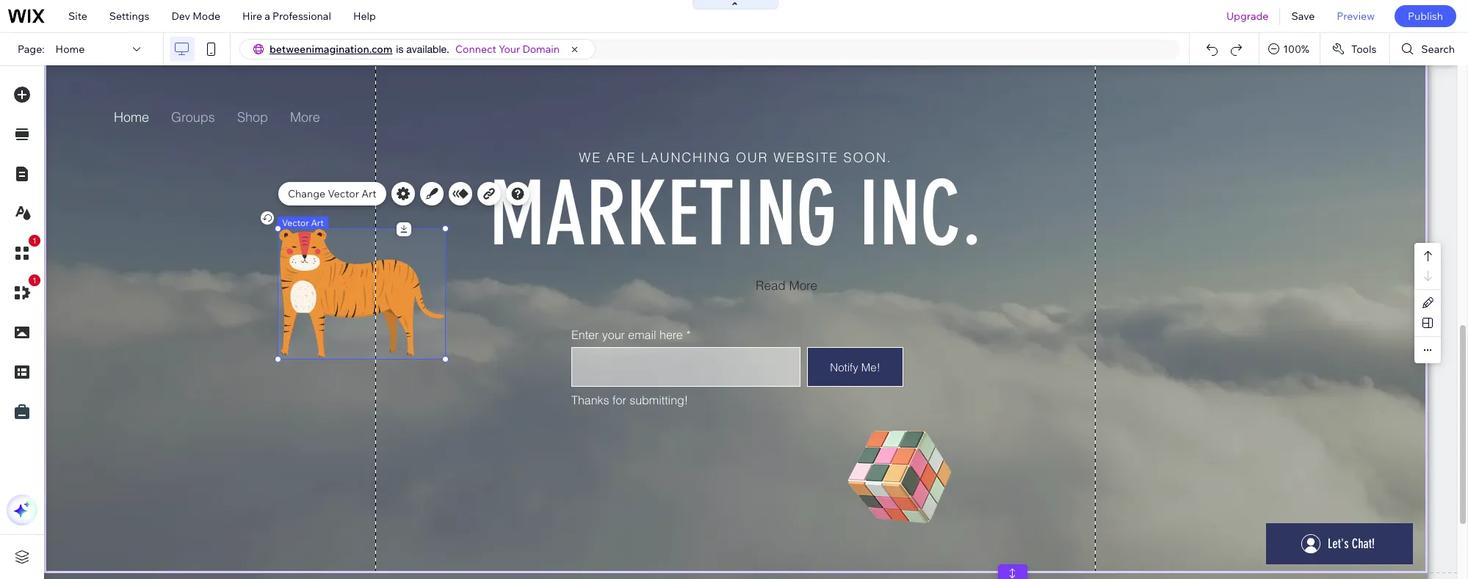 Task type: describe. For each thing, give the bounding box(es) containing it.
a
[[265, 10, 270, 23]]

dev
[[172, 10, 190, 23]]

hire
[[243, 10, 262, 23]]

publish button
[[1395, 5, 1457, 27]]

100%
[[1284, 43, 1310, 56]]

1 vertical spatial art
[[311, 218, 324, 229]]

home
[[56, 43, 85, 56]]

100% button
[[1260, 33, 1320, 65]]

tools button
[[1321, 33, 1391, 65]]

site
[[68, 10, 87, 23]]

upgrade
[[1227, 10, 1269, 23]]

help
[[353, 10, 376, 23]]

domain
[[523, 43, 560, 56]]

change vector art
[[288, 187, 377, 201]]

dev mode
[[172, 10, 221, 23]]

is
[[396, 43, 404, 55]]

available.
[[407, 43, 450, 55]]

search button
[[1391, 33, 1469, 65]]

connect
[[456, 43, 497, 56]]

change
[[288, 187, 326, 201]]



Task type: vqa. For each thing, say whether or not it's contained in the screenshot.
bottom '1'
yes



Task type: locate. For each thing, give the bounding box(es) containing it.
1 vertical spatial 1
[[32, 276, 37, 285]]

betweenimagination.com
[[270, 43, 393, 56]]

1 vertical spatial vector
[[282, 218, 309, 229]]

2 1 from the top
[[32, 276, 37, 285]]

settings
[[109, 10, 149, 23]]

save button
[[1281, 0, 1327, 32]]

0 horizontal spatial art
[[311, 218, 324, 229]]

1 vertical spatial 1 button
[[7, 275, 40, 309]]

art right change at the left top of the page
[[362, 187, 377, 201]]

1
[[32, 237, 37, 245], [32, 276, 37, 285]]

vector art
[[282, 218, 324, 229]]

preview
[[1338, 10, 1376, 23]]

art
[[362, 187, 377, 201], [311, 218, 324, 229]]

tools
[[1352, 43, 1377, 56]]

0 horizontal spatial vector
[[282, 218, 309, 229]]

1 horizontal spatial vector
[[328, 187, 359, 201]]

1 button
[[7, 235, 40, 269], [7, 275, 40, 309]]

1 1 button from the top
[[7, 235, 40, 269]]

is available. connect your domain
[[396, 43, 560, 56]]

search
[[1422, 43, 1456, 56]]

vector down change at the left top of the page
[[282, 218, 309, 229]]

art down change at the left top of the page
[[311, 218, 324, 229]]

0 vertical spatial 1 button
[[7, 235, 40, 269]]

save
[[1292, 10, 1316, 23]]

0 vertical spatial 1
[[32, 237, 37, 245]]

preview button
[[1327, 0, 1387, 32]]

mode
[[193, 10, 221, 23]]

hire a professional
[[243, 10, 331, 23]]

your
[[499, 43, 520, 56]]

vector right change at the left top of the page
[[328, 187, 359, 201]]

1 horizontal spatial art
[[362, 187, 377, 201]]

vector
[[328, 187, 359, 201], [282, 218, 309, 229]]

publish
[[1409, 10, 1444, 23]]

1 1 from the top
[[32, 237, 37, 245]]

0 vertical spatial art
[[362, 187, 377, 201]]

0 vertical spatial vector
[[328, 187, 359, 201]]

professional
[[273, 10, 331, 23]]

2 1 button from the top
[[7, 275, 40, 309]]



